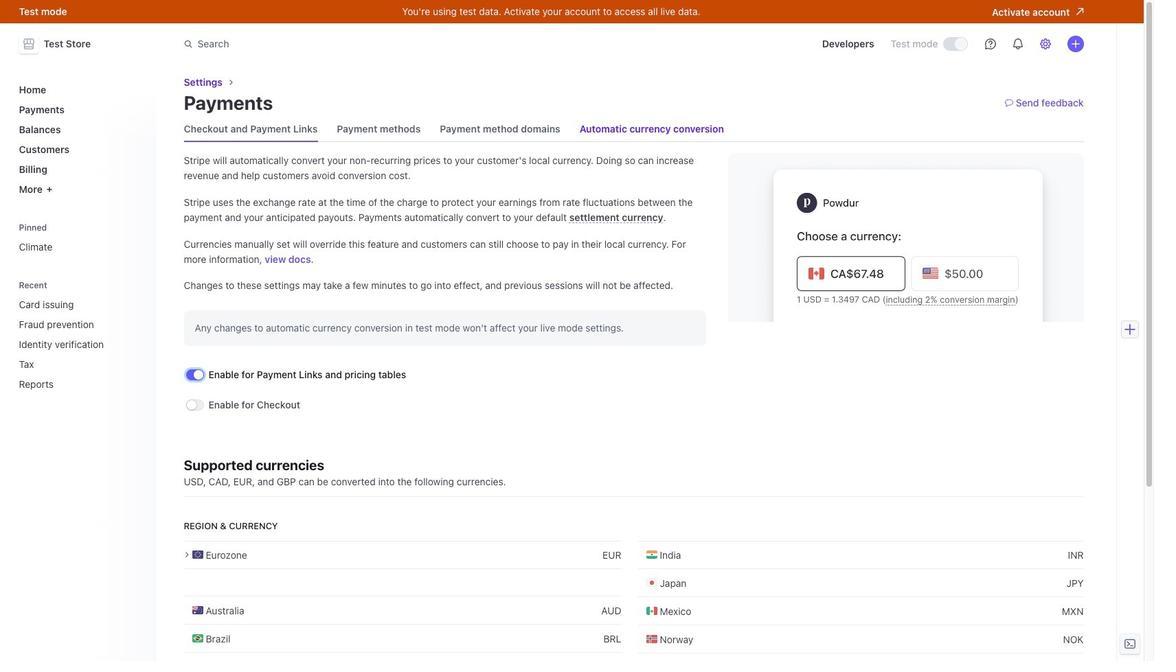 Task type: vqa. For each thing, say whether or not it's contained in the screenshot.
NO image
yes



Task type: locate. For each thing, give the bounding box(es) containing it.
core navigation links element
[[13, 78, 148, 201]]

edit pins image
[[134, 224, 143, 232]]

jp image
[[646, 578, 657, 589]]

clear history image
[[134, 281, 143, 290]]

pinned element
[[13, 218, 148, 258]]

recent element
[[13, 276, 148, 396], [13, 294, 148, 396]]

None search field
[[176, 31, 563, 57]]

help image
[[985, 38, 996, 49]]

mx image
[[646, 606, 657, 617]]

Search text field
[[176, 31, 563, 57]]

2 recent element from the top
[[13, 294, 148, 396]]

au image
[[192, 606, 203, 617]]

eu image
[[192, 550, 203, 561]]

tab list
[[184, 117, 1084, 142]]

in image
[[646, 550, 657, 561]]



Task type: describe. For each thing, give the bounding box(es) containing it.
Test mode checkbox
[[944, 38, 967, 50]]

no image
[[646, 635, 657, 646]]

br image
[[192, 634, 203, 645]]

1 recent element from the top
[[13, 276, 148, 396]]

notifications image
[[1013, 38, 1024, 49]]

settings image
[[1040, 38, 1051, 49]]

a customer in canada views a price localized from usd to cad image
[[729, 153, 1084, 322]]



